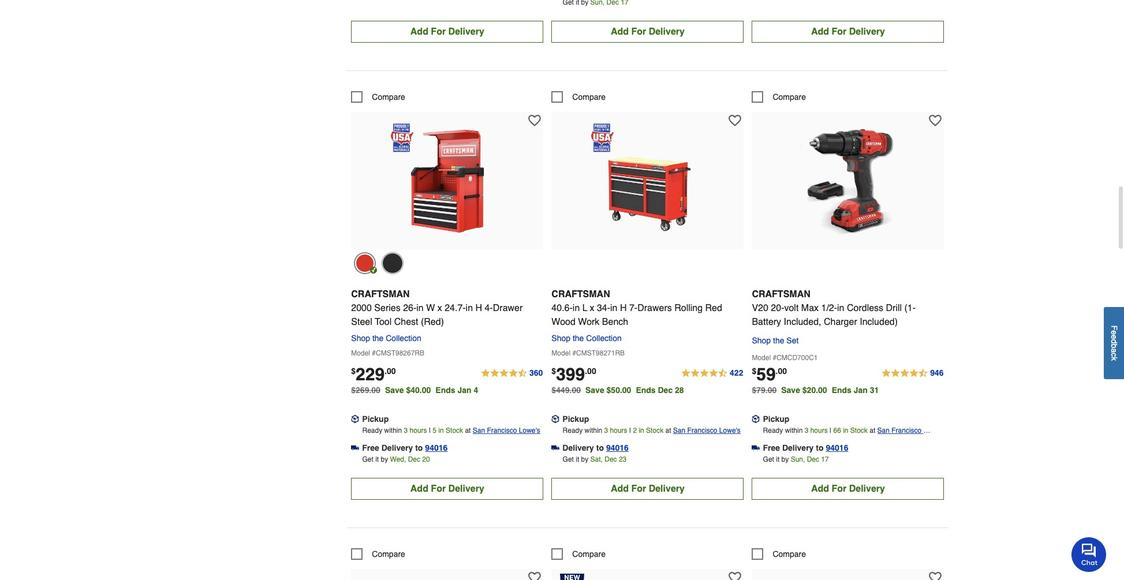 Task type: describe. For each thing, give the bounding box(es) containing it.
2 to from the left
[[597, 443, 604, 453]]

in right 2
[[639, 427, 645, 435]]

craftsman for in
[[552, 289, 611, 300]]

drawer
[[493, 303, 523, 313]]

at for 2
[[666, 427, 672, 435]]

in left l
[[573, 303, 580, 313]]

black image
[[382, 252, 404, 274]]

f
[[1110, 326, 1120, 331]]

get it by sun, dec 17
[[764, 456, 829, 464]]

craftsman 40.6-in l x 34-in h 7-drawers rolling red wood work bench
[[552, 289, 723, 327]]

2 e from the top
[[1110, 335, 1120, 340]]

series
[[375, 303, 401, 313]]

cmcd700c1
[[777, 354, 818, 362]]

francisco for ready within 3 hours | 5 in stock at san francisco lowe's
[[487, 427, 517, 435]]

$20.00
[[803, 386, 828, 395]]

truck filled image
[[752, 444, 761, 452]]

craftsman for series
[[351, 289, 410, 300]]

compare for the 5004861567 element
[[773, 92, 807, 101]]

5002904807 element
[[351, 91, 406, 103]]

4.5 stars image for 59
[[882, 367, 945, 380]]

ends for 59
[[832, 386, 852, 395]]

360 button
[[481, 367, 544, 380]]

model # cmcd700c1
[[752, 354, 818, 362]]

shop for 2000 series 26-in w x 24.7-in h 4-drawer steel tool chest (red)
[[351, 334, 370, 343]]

shop the set link
[[752, 334, 799, 348]]

x inside the craftsman 2000 series 26-in w x 24.7-in h 4-drawer steel tool chest (red)
[[438, 303, 442, 313]]

shop the collection link for tool
[[351, 334, 426, 343]]

3 for sun,
[[805, 427, 809, 435]]

20
[[423, 456, 430, 464]]

d
[[1110, 340, 1120, 344]]

$ for 229
[[351, 367, 356, 376]]

it for sun, dec 17
[[777, 456, 780, 464]]

drill
[[887, 303, 903, 313]]

charger
[[824, 317, 858, 327]]

work
[[579, 317, 600, 327]]

(red)
[[421, 317, 444, 327]]

2
[[633, 427, 637, 435]]

$50.00
[[607, 386, 632, 395]]

| for 2
[[630, 427, 632, 435]]

get it by wed, dec 20
[[363, 456, 430, 464]]

a
[[1110, 349, 1120, 353]]

compare for 5002001819 element at the right of page
[[773, 550, 807, 559]]

$449.00
[[552, 386, 581, 395]]

to for get it by sun, dec 17
[[817, 443, 824, 453]]

hours for 2
[[610, 427, 628, 435]]

stock for 2
[[647, 427, 664, 435]]

40.6-
[[552, 303, 573, 313]]

craftsman 2000 series 26-in w x 24.7-in h 4-drawer steel tool chest (red)
[[351, 289, 523, 327]]

was price $449.00 element
[[552, 383, 586, 395]]

| for 5
[[429, 427, 431, 435]]

free delivery to 94016 for sun,
[[763, 443, 849, 453]]

5002904817 element
[[552, 91, 606, 103]]

get for get it by sat, dec 23
[[563, 456, 574, 464]]

included,
[[784, 317, 822, 327]]

volt
[[785, 303, 799, 313]]

battery
[[752, 317, 782, 327]]

in inside craftsman v20 20-volt max 1/2-in cordless drill (1- battery included, charger included)
[[838, 303, 845, 313]]

max
[[802, 303, 819, 313]]

2000
[[351, 303, 372, 313]]

shop the collection link for work
[[552, 334, 627, 343]]

b
[[1110, 344, 1120, 349]]

by for wed,
[[381, 456, 388, 464]]

4.5 stars image for 399
[[681, 367, 744, 380]]

to for get it by wed, dec 20
[[415, 443, 423, 453]]

h inside the craftsman 2000 series 26-in w x 24.7-in h 4-drawer steel tool chest (red)
[[476, 303, 482, 313]]

save for 59
[[782, 386, 801, 395]]

actual price $229.00 element
[[351, 364, 396, 385]]

422
[[730, 368, 744, 378]]

dec for 17
[[808, 456, 820, 464]]

5013569453 element
[[351, 549, 406, 560]]

ready within 3 hours | 2 in stock at san francisco lowe's
[[563, 427, 741, 435]]

v20
[[752, 303, 769, 313]]

wed,
[[390, 456, 406, 464]]

3962539 element
[[552, 549, 606, 560]]

4-
[[485, 303, 493, 313]]

dec for 23
[[605, 456, 617, 464]]

c
[[1110, 353, 1120, 357]]

f e e d b a c k
[[1110, 326, 1120, 361]]

in inside ready within 3 hours | 66 in stock at san francisco lowe's
[[844, 427, 849, 435]]

20-
[[772, 303, 785, 313]]

sun,
[[791, 456, 806, 464]]

28
[[675, 386, 684, 395]]

wood
[[552, 317, 576, 327]]

it for wed, dec 20
[[376, 456, 379, 464]]

$79.00 save $20.00 ends jan 31
[[752, 386, 880, 395]]

shop the collection for work
[[552, 334, 622, 343]]

ready within 3 hours | 66 in stock at san francisco lowe's
[[764, 427, 924, 446]]

san for 5
[[473, 427, 485, 435]]

jan for 229
[[458, 386, 472, 395]]

cordless
[[848, 303, 884, 313]]

3 for wed,
[[404, 427, 408, 435]]

59
[[757, 364, 776, 385]]

dec for 20
[[408, 456, 421, 464]]

shop the collection for tool
[[351, 334, 422, 343]]

$ 399 .00
[[552, 364, 597, 385]]

24.7-
[[445, 303, 466, 313]]

2 horizontal spatial the
[[774, 336, 785, 345]]

5002001819 element
[[752, 549, 807, 560]]

cmst98267rb
[[376, 349, 425, 357]]

946 button
[[882, 367, 945, 380]]

delivery to 94016
[[563, 443, 629, 453]]

san for 2
[[674, 427, 686, 435]]

k
[[1110, 357, 1120, 361]]

free for get it by wed, dec 20
[[362, 443, 380, 453]]

ready within 3 hours | 5 in stock at san francisco lowe's
[[363, 427, 541, 435]]

pickup for ready within 3 hours | 2 in stock at san francisco lowe's
[[563, 415, 589, 424]]

l
[[583, 303, 588, 313]]

cmst98271rb
[[577, 349, 625, 357]]

1 horizontal spatial heart outline image
[[729, 572, 742, 581]]

ends for 229
[[436, 386, 456, 395]]

ends jan 4 element
[[436, 386, 483, 395]]

in right 5
[[439, 427, 444, 435]]

66
[[834, 427, 842, 435]]

get for get it by sun, dec 17
[[764, 456, 775, 464]]

in left w
[[417, 303, 424, 313]]

at for 5
[[465, 427, 471, 435]]

in up the bench
[[611, 303, 618, 313]]

$79.00
[[752, 386, 777, 395]]

free delivery to 94016 for wed,
[[362, 443, 448, 453]]

4
[[474, 386, 479, 395]]

94016 for get it by sun, dec 17
[[826, 443, 849, 453]]

by for sun,
[[782, 456, 789, 464]]

$ 229 .00
[[351, 364, 396, 385]]

94016 button for 23
[[607, 442, 629, 454]]

hours for 66
[[811, 427, 828, 435]]

pickup for ready within 3 hours | 5 in stock at san francisco lowe's
[[362, 415, 389, 424]]

$269.00 save $40.00 ends jan 4
[[351, 386, 479, 395]]

craftsman for 20-
[[752, 289, 811, 300]]

shop for v20 20-volt max 1/2-in cordless drill (1- battery included, charger included)
[[752, 336, 771, 345]]



Task type: locate. For each thing, give the bounding box(es) containing it.
17
[[822, 456, 829, 464]]

ends
[[436, 386, 456, 395], [636, 386, 656, 395], [832, 386, 852, 395]]

.00
[[385, 367, 396, 376], [585, 367, 597, 376], [776, 367, 788, 376]]

dec left the 28
[[658, 386, 673, 395]]

hours left the 66
[[811, 427, 828, 435]]

free right truck filled icon
[[763, 443, 781, 453]]

w
[[426, 303, 435, 313]]

94016 button for 17
[[826, 442, 849, 454]]

truck filled image
[[351, 444, 360, 452], [552, 444, 560, 452]]

1 at from the left
[[465, 427, 471, 435]]

hours left 5
[[410, 427, 427, 435]]

francisco inside ready within 3 hours | 66 in stock at san francisco lowe's
[[892, 427, 922, 435]]

hours for 5
[[410, 427, 427, 435]]

1 within from the left
[[385, 427, 402, 435]]

1 san francisco lowe's button from the left
[[473, 425, 541, 437]]

2 horizontal spatial ready
[[764, 427, 784, 435]]

0 horizontal spatial get
[[363, 456, 374, 464]]

1 horizontal spatial collection
[[587, 334, 622, 343]]

collection
[[386, 334, 422, 343], [587, 334, 622, 343]]

it left the sat,
[[576, 456, 580, 464]]

0 horizontal spatial 4.5 stars image
[[481, 367, 544, 380]]

dec for 28
[[658, 386, 673, 395]]

# up actual price $59.00 element
[[773, 354, 777, 362]]

ends right $20.00 on the right of the page
[[832, 386, 852, 395]]

1 horizontal spatial $
[[552, 367, 556, 376]]

2 get from the left
[[563, 456, 574, 464]]

1 horizontal spatial 4.5 stars image
[[681, 367, 744, 380]]

1 horizontal spatial |
[[630, 427, 632, 435]]

dec left 23
[[605, 456, 617, 464]]

jan for 59
[[854, 386, 868, 395]]

free delivery to 94016 up sun,
[[763, 443, 849, 453]]

shop the set
[[752, 336, 799, 345]]

h left 4-
[[476, 303, 482, 313]]

1 free from the left
[[362, 443, 380, 453]]

in left 4-
[[466, 303, 473, 313]]

$ for 59
[[752, 367, 757, 376]]

add for delivery button
[[351, 21, 544, 42], [552, 21, 744, 42], [752, 21, 945, 42], [351, 478, 544, 500], [552, 478, 744, 500], [752, 478, 945, 500]]

stock right 5
[[446, 427, 463, 435]]

1 horizontal spatial lowe's
[[720, 427, 741, 435]]

4.5 stars image containing 360
[[481, 367, 544, 380]]

h
[[476, 303, 482, 313], [620, 303, 627, 313]]

get left the sat,
[[563, 456, 574, 464]]

0 horizontal spatial 3
[[404, 427, 408, 435]]

2 horizontal spatial hours
[[811, 427, 828, 435]]

h left 7-
[[620, 303, 627, 313]]

229
[[356, 364, 385, 385]]

3 within from the left
[[786, 427, 803, 435]]

1 x from the left
[[438, 303, 442, 313]]

san francisco lowe's button for ready within 3 hours | 5 in stock at san francisco lowe's
[[473, 425, 541, 437]]

2 h from the left
[[620, 303, 627, 313]]

craftsman 40.6-in l x 34-in h 7-drawers rolling red wood work bench image
[[585, 118, 712, 245]]

94016 button for 20
[[425, 442, 448, 454]]

1 vertical spatial heart outline image
[[729, 572, 742, 581]]

in right the 66
[[844, 427, 849, 435]]

1 .00 from the left
[[385, 367, 396, 376]]

model up 229
[[351, 349, 370, 357]]

lowe's for ready within 3 hours | 2 in stock at san francisco lowe's
[[720, 427, 741, 435]]

.00 inside $ 59 .00
[[776, 367, 788, 376]]

tool
[[375, 317, 392, 327]]

it left wed,
[[376, 456, 379, 464]]

# up actual price $229.00 'element' on the bottom of the page
[[372, 349, 376, 357]]

add
[[411, 26, 429, 37], [611, 26, 629, 37], [812, 26, 830, 37], [411, 484, 429, 494], [611, 484, 629, 494], [812, 484, 830, 494]]

0 horizontal spatial hours
[[410, 427, 427, 435]]

2 horizontal spatial francisco
[[892, 427, 922, 435]]

savings save $50.00 element
[[586, 386, 689, 395]]

$
[[351, 367, 356, 376], [552, 367, 556, 376], [752, 367, 757, 376]]

1 pickup image from the left
[[351, 415, 360, 423]]

dec left 20
[[408, 456, 421, 464]]

compare inside the 5004861567 element
[[773, 92, 807, 101]]

$ up $269.00
[[351, 367, 356, 376]]

the left set
[[774, 336, 785, 345]]

0 horizontal spatial pickup image
[[351, 415, 360, 423]]

0 horizontal spatial $
[[351, 367, 356, 376]]

1 horizontal spatial ends
[[636, 386, 656, 395]]

.00 down model # cmcd700c1
[[776, 367, 788, 376]]

craftsman up the 'series'
[[351, 289, 410, 300]]

save for 399
[[586, 386, 605, 395]]

7-
[[630, 303, 638, 313]]

$ inside $ 229 .00
[[351, 367, 356, 376]]

1 craftsman from the left
[[351, 289, 410, 300]]

2 horizontal spatial model
[[752, 354, 771, 362]]

0 horizontal spatial at
[[465, 427, 471, 435]]

craftsman
[[351, 289, 410, 300], [552, 289, 611, 300], [752, 289, 811, 300]]

946
[[931, 368, 944, 378]]

free for get it by sun, dec 17
[[763, 443, 781, 453]]

0 horizontal spatial stock
[[446, 427, 463, 435]]

2 san francisco lowe's button from the left
[[674, 425, 741, 437]]

2 horizontal spatial 3
[[805, 427, 809, 435]]

2 horizontal spatial |
[[830, 427, 832, 435]]

.00 down "model # cmst98271rb"
[[585, 367, 597, 376]]

at inside ready within 3 hours | 66 in stock at san francisco lowe's
[[870, 427, 876, 435]]

within for sun,
[[786, 427, 803, 435]]

2 horizontal spatial to
[[817, 443, 824, 453]]

the
[[373, 334, 384, 343], [573, 334, 584, 343], [774, 336, 785, 345]]

5004861567 element
[[752, 91, 807, 103]]

4.5 stars image containing 946
[[882, 367, 945, 380]]

2 94016 from the left
[[607, 443, 629, 453]]

by left wed,
[[381, 456, 388, 464]]

.00 inside $ 399 .00
[[585, 367, 597, 376]]

get for get it by wed, dec 20
[[363, 456, 374, 464]]

compare for 5002904817 element at top
[[573, 92, 606, 101]]

| left the 66
[[830, 427, 832, 435]]

2 francisco from the left
[[688, 427, 718, 435]]

shop for 40.6-in l x 34-in h 7-drawers rolling red wood work bench
[[552, 334, 571, 343]]

0 horizontal spatial san francisco lowe's button
[[473, 425, 541, 437]]

chat invite button image
[[1072, 537, 1108, 573]]

compare inside 5002001819 element
[[773, 550, 807, 559]]

compare inside 5002904817 element
[[573, 92, 606, 101]]

94016 button up the 17 on the right bottom
[[826, 442, 849, 454]]

dec left the 17 on the right bottom
[[808, 456, 820, 464]]

1 horizontal spatial jan
[[854, 386, 868, 395]]

1 horizontal spatial to
[[597, 443, 604, 453]]

pickup image
[[752, 415, 761, 423]]

red
[[706, 303, 723, 313]]

set
[[787, 336, 799, 345]]

0 horizontal spatial the
[[373, 334, 384, 343]]

2 horizontal spatial within
[[786, 427, 803, 435]]

save left $50.00
[[586, 386, 605, 395]]

0 horizontal spatial 94016 button
[[425, 442, 448, 454]]

was price $269.00 element
[[351, 383, 385, 395]]

0 horizontal spatial ends
[[436, 386, 456, 395]]

0 horizontal spatial free delivery to 94016
[[362, 443, 448, 453]]

4.5 stars image
[[481, 367, 544, 380], [681, 367, 744, 380], [882, 367, 945, 380]]

shop down steel
[[351, 334, 370, 343]]

1 horizontal spatial truck filled image
[[552, 444, 560, 452]]

lowe's inside ready within 3 hours | 66 in stock at san francisco lowe's
[[878, 438, 899, 446]]

1 it from the left
[[376, 456, 379, 464]]

.00 for 59
[[776, 367, 788, 376]]

2 horizontal spatial craftsman
[[752, 289, 811, 300]]

1 horizontal spatial save
[[586, 386, 605, 395]]

1 horizontal spatial free
[[763, 443, 781, 453]]

to up the 17 on the right bottom
[[817, 443, 824, 453]]

3 left 5
[[404, 427, 408, 435]]

pickup image
[[351, 415, 360, 423], [552, 415, 560, 423]]

94016
[[425, 443, 448, 453], [607, 443, 629, 453], [826, 443, 849, 453]]

3 3 from the left
[[805, 427, 809, 435]]

1 san from the left
[[473, 427, 485, 435]]

francisco for ready within 3 hours | 2 in stock at san francisco lowe's
[[688, 427, 718, 435]]

truck filled image for delivery
[[552, 444, 560, 452]]

shop the collection
[[351, 334, 422, 343], [552, 334, 622, 343]]

craftsman inside craftsman 40.6-in l x 34-in h 7-drawers rolling red wood work bench
[[552, 289, 611, 300]]

.00 for 229
[[385, 367, 396, 376]]

1 horizontal spatial ready
[[563, 427, 583, 435]]

san for 66
[[878, 427, 890, 435]]

at for 66
[[870, 427, 876, 435]]

3 inside ready within 3 hours | 66 in stock at san francisco lowe's
[[805, 427, 809, 435]]

craftsman inside the craftsman 2000 series 26-in w x 24.7-in h 4-drawer steel tool chest (red)
[[351, 289, 410, 300]]

0 horizontal spatial .00
[[385, 367, 396, 376]]

1 horizontal spatial .00
[[585, 367, 597, 376]]

| inside ready within 3 hours | 66 in stock at san francisco lowe's
[[830, 427, 832, 435]]

1 by from the left
[[381, 456, 388, 464]]

2 free from the left
[[763, 443, 781, 453]]

2 hours from the left
[[610, 427, 628, 435]]

2 jan from the left
[[854, 386, 868, 395]]

x
[[438, 303, 442, 313], [590, 303, 595, 313]]

2 free delivery to 94016 from the left
[[763, 443, 849, 453]]

model for 40.6-in l x 34-in h 7-drawers rolling red wood work bench
[[552, 349, 571, 357]]

1 pickup from the left
[[362, 415, 389, 424]]

0 horizontal spatial h
[[476, 303, 482, 313]]

bench
[[603, 317, 629, 327]]

jan
[[458, 386, 472, 395], [854, 386, 868, 395]]

at
[[465, 427, 471, 435], [666, 427, 672, 435], [870, 427, 876, 435]]

within up delivery to 94016
[[585, 427, 603, 435]]

422 button
[[681, 367, 744, 380]]

san inside ready within 3 hours | 66 in stock at san francisco lowe's
[[878, 427, 890, 435]]

34-
[[597, 303, 611, 313]]

1 horizontal spatial 94016
[[607, 443, 629, 453]]

it left sun,
[[777, 456, 780, 464]]

stock
[[446, 427, 463, 435], [647, 427, 664, 435], [851, 427, 868, 435]]

craftsman 2000 series 26-in w x 24.7-in h 4-drawer steel tool chest (red) image
[[384, 118, 511, 245]]

pickup image for free
[[351, 415, 360, 423]]

lowe's for ready within 3 hours | 66 in stock at san francisco lowe's
[[878, 438, 899, 446]]

e
[[1110, 331, 1120, 335], [1110, 335, 1120, 340]]

get it by sat, dec 23
[[563, 456, 627, 464]]

4.5 stars image containing 422
[[681, 367, 744, 380]]

3 francisco from the left
[[892, 427, 922, 435]]

2 by from the left
[[582, 456, 589, 464]]

the up "model # cmst98271rb"
[[573, 334, 584, 343]]

2 ends from the left
[[636, 386, 656, 395]]

$ inside $ 59 .00
[[752, 367, 757, 376]]

free delivery to 94016 up wed,
[[362, 443, 448, 453]]

1 get from the left
[[363, 456, 374, 464]]

within inside ready within 3 hours | 66 in stock at san francisco lowe's
[[786, 427, 803, 435]]

4.5 stars image for 229
[[481, 367, 544, 380]]

ready for ready within 3 hours | 66 in stock at san francisco lowe's
[[764, 427, 784, 435]]

$ for 399
[[552, 367, 556, 376]]

1 horizontal spatial by
[[582, 456, 589, 464]]

.00 down the model # cmst98267rb
[[385, 367, 396, 376]]

1 h from the left
[[476, 303, 482, 313]]

94016 button up 20
[[425, 442, 448, 454]]

2 stock from the left
[[647, 427, 664, 435]]

ready up get it by sun, dec 17
[[764, 427, 784, 435]]

2 it from the left
[[576, 456, 580, 464]]

within up get it by wed, dec 20
[[385, 427, 402, 435]]

san down the 4
[[473, 427, 485, 435]]

stock right 2
[[647, 427, 664, 435]]

free
[[362, 443, 380, 453], [763, 443, 781, 453]]

0 horizontal spatial pickup
[[362, 415, 389, 424]]

ready for ready within 3 hours | 2 in stock at san francisco lowe's
[[563, 427, 583, 435]]

1 94016 button from the left
[[425, 442, 448, 454]]

1 4.5 stars image from the left
[[481, 367, 544, 380]]

heart outline image
[[529, 114, 542, 127], [729, 572, 742, 581]]

| left 5
[[429, 427, 431, 435]]

$ right 360
[[552, 367, 556, 376]]

ready up delivery to 94016
[[563, 427, 583, 435]]

1 francisco from the left
[[487, 427, 517, 435]]

2 horizontal spatial pickup
[[763, 415, 790, 424]]

$ 59 .00
[[752, 364, 788, 385]]

31
[[871, 386, 880, 395]]

shop the collection link up "model # cmst98271rb"
[[552, 334, 627, 343]]

chest
[[394, 317, 419, 327]]

2 94016 button from the left
[[607, 442, 629, 454]]

1 shop the collection from the left
[[351, 334, 422, 343]]

0 horizontal spatial collection
[[386, 334, 422, 343]]

0 horizontal spatial shop the collection
[[351, 334, 422, 343]]

0 horizontal spatial by
[[381, 456, 388, 464]]

savings save $40.00 element
[[385, 386, 483, 395]]

3 by from the left
[[782, 456, 789, 464]]

2 horizontal spatial san francisco lowe's button
[[878, 425, 945, 446]]

1 horizontal spatial shop the collection
[[552, 334, 622, 343]]

ends right $50.00
[[636, 386, 656, 395]]

delivery
[[449, 26, 485, 37], [649, 26, 685, 37], [850, 26, 886, 37], [382, 443, 413, 453], [563, 443, 594, 453], [783, 443, 814, 453], [449, 484, 485, 494], [649, 484, 685, 494], [850, 484, 886, 494]]

1 horizontal spatial model
[[552, 349, 571, 357]]

h inside craftsman 40.6-in l x 34-in h 7-drawers rolling red wood work bench
[[620, 303, 627, 313]]

in
[[417, 303, 424, 313], [466, 303, 473, 313], [573, 303, 580, 313], [611, 303, 618, 313], [838, 303, 845, 313], [439, 427, 444, 435], [639, 427, 645, 435], [844, 427, 849, 435]]

0 horizontal spatial #
[[372, 349, 376, 357]]

sat,
[[591, 456, 603, 464]]

pickup for ready within 3 hours | 66 in stock at san francisco lowe's
[[763, 415, 790, 424]]

# for chest
[[372, 349, 376, 357]]

compare for 5002904807 element
[[372, 92, 406, 101]]

0 horizontal spatial san
[[473, 427, 485, 435]]

1 collection from the left
[[386, 334, 422, 343]]

3 up delivery to 94016
[[605, 427, 609, 435]]

1 save from the left
[[385, 386, 404, 395]]

2 horizontal spatial shop
[[752, 336, 771, 345]]

drawers
[[638, 303, 672, 313]]

1 horizontal spatial hours
[[610, 427, 628, 435]]

shop the collection up the model # cmst98267rb
[[351, 334, 422, 343]]

5
[[433, 427, 437, 435]]

model up 59
[[752, 354, 771, 362]]

1 horizontal spatial pickup
[[563, 415, 589, 424]]

0 horizontal spatial it
[[376, 456, 379, 464]]

$ inside $ 399 .00
[[552, 367, 556, 376]]

x right l
[[590, 303, 595, 313]]

3 save from the left
[[782, 386, 801, 395]]

2 horizontal spatial san
[[878, 427, 890, 435]]

2 horizontal spatial at
[[870, 427, 876, 435]]

2 horizontal spatial 4.5 stars image
[[882, 367, 945, 380]]

3 ends from the left
[[832, 386, 852, 395]]

craftsman v20 20-volt max 1/2-in cordless drill (1- battery included, charger included)
[[752, 289, 916, 327]]

collection up 'cmst98267rb'
[[386, 334, 422, 343]]

1 horizontal spatial #
[[573, 349, 577, 357]]

3 to from the left
[[817, 443, 824, 453]]

1 horizontal spatial it
[[576, 456, 580, 464]]

.00 for 399
[[585, 367, 597, 376]]

$269.00
[[351, 386, 381, 395]]

san down 31
[[878, 427, 890, 435]]

rolling
[[675, 303, 703, 313]]

the down tool
[[373, 334, 384, 343]]

model # cmst98271rb
[[552, 349, 625, 357]]

f e e d b a c k button
[[1105, 308, 1125, 380]]

2 horizontal spatial save
[[782, 386, 801, 395]]

stock right the 66
[[851, 427, 868, 435]]

model for v20 20-volt max 1/2-in cordless drill (1- battery included, charger included)
[[752, 354, 771, 362]]

# for bench
[[573, 349, 577, 357]]

| left 2
[[630, 427, 632, 435]]

94016 up 23
[[607, 443, 629, 453]]

1 horizontal spatial 3
[[605, 427, 609, 435]]

1 horizontal spatial san
[[674, 427, 686, 435]]

ends for 399
[[636, 386, 656, 395]]

2 x from the left
[[590, 303, 595, 313]]

get left wed,
[[363, 456, 374, 464]]

3 craftsman from the left
[[752, 289, 811, 300]]

3 at from the left
[[870, 427, 876, 435]]

model # cmst98267rb
[[351, 349, 425, 357]]

pickup image for delivery
[[552, 415, 560, 423]]

1 $ from the left
[[351, 367, 356, 376]]

1 94016 from the left
[[425, 443, 448, 453]]

truck filled image for free
[[351, 444, 360, 452]]

# up actual price $399.00 element
[[573, 349, 577, 357]]

3 pickup from the left
[[763, 415, 790, 424]]

2 shop the collection from the left
[[552, 334, 622, 343]]

2 pickup image from the left
[[552, 415, 560, 423]]

1 jan from the left
[[458, 386, 472, 395]]

2 collection from the left
[[587, 334, 622, 343]]

compare for 5013569453 element
[[372, 550, 406, 559]]

at right 2
[[666, 427, 672, 435]]

2 pickup from the left
[[563, 415, 589, 424]]

360
[[530, 368, 543, 378]]

shop down battery
[[752, 336, 771, 345]]

0 horizontal spatial shop
[[351, 334, 370, 343]]

stock for 5
[[446, 427, 463, 435]]

94016 up 20
[[425, 443, 448, 453]]

2 save from the left
[[586, 386, 605, 395]]

3 san from the left
[[878, 427, 890, 435]]

0 horizontal spatial francisco
[[487, 427, 517, 435]]

pickup image down $269.00
[[351, 415, 360, 423]]

2 at from the left
[[666, 427, 672, 435]]

3 it from the left
[[777, 456, 780, 464]]

e up b
[[1110, 335, 1120, 340]]

compare
[[372, 92, 406, 101], [573, 92, 606, 101], [773, 92, 807, 101], [372, 550, 406, 559], [573, 550, 606, 559], [773, 550, 807, 559]]

0 horizontal spatial save
[[385, 386, 404, 395]]

0 horizontal spatial free
[[362, 443, 380, 453]]

1 horizontal spatial get
[[563, 456, 574, 464]]

0 horizontal spatial model
[[351, 349, 370, 357]]

collection for bench
[[587, 334, 622, 343]]

3 4.5 stars image from the left
[[882, 367, 945, 380]]

pickup down the $449.00
[[563, 415, 589, 424]]

0 horizontal spatial shop the collection link
[[351, 334, 426, 343]]

by
[[381, 456, 388, 464], [582, 456, 589, 464], [782, 456, 789, 464]]

4.5 stars image up the 28
[[681, 367, 744, 380]]

3 hours from the left
[[811, 427, 828, 435]]

stock for 66
[[851, 427, 868, 435]]

at right the 66
[[870, 427, 876, 435]]

within up get it by sun, dec 17
[[786, 427, 803, 435]]

$40.00
[[406, 386, 431, 395]]

2 craftsman from the left
[[552, 289, 611, 300]]

save left $40.00
[[385, 386, 404, 395]]

savings save $20.00 element
[[782, 386, 884, 395]]

2 horizontal spatial lowe's
[[878, 438, 899, 446]]

collection for chest
[[386, 334, 422, 343]]

4.5 stars image up ends jan 4 "element" in the bottom of the page
[[481, 367, 544, 380]]

1 e from the top
[[1110, 331, 1120, 335]]

2 shop the collection link from the left
[[552, 334, 627, 343]]

2 horizontal spatial $
[[752, 367, 757, 376]]

included)
[[860, 317, 898, 327]]

2 horizontal spatial 94016 button
[[826, 442, 849, 454]]

2 $ from the left
[[552, 367, 556, 376]]

1 horizontal spatial free delivery to 94016
[[763, 443, 849, 453]]

1 horizontal spatial pickup image
[[552, 415, 560, 423]]

the for chest
[[373, 334, 384, 343]]

2 | from the left
[[630, 427, 632, 435]]

0 horizontal spatial truck filled image
[[351, 444, 360, 452]]

within for sat,
[[585, 427, 603, 435]]

1 stock from the left
[[446, 427, 463, 435]]

0 horizontal spatial jan
[[458, 386, 472, 395]]

3 ready from the left
[[764, 427, 784, 435]]

to up the sat,
[[597, 443, 604, 453]]

1 horizontal spatial stock
[[647, 427, 664, 435]]

1 3 from the left
[[404, 427, 408, 435]]

0 horizontal spatial 94016
[[425, 443, 448, 453]]

4.5 stars image up ends jan 31 element
[[882, 367, 945, 380]]

to
[[415, 443, 423, 453], [597, 443, 604, 453], [817, 443, 824, 453]]

2 horizontal spatial 94016
[[826, 443, 849, 453]]

1 to from the left
[[415, 443, 423, 453]]

by for sat,
[[582, 456, 589, 464]]

3 .00 from the left
[[776, 367, 788, 376]]

compare inside 5013569453 element
[[372, 550, 406, 559]]

2 horizontal spatial #
[[773, 354, 777, 362]]

pickup image down the $449.00
[[552, 415, 560, 423]]

26-
[[403, 303, 417, 313]]

1 horizontal spatial at
[[666, 427, 672, 435]]

3 san francisco lowe's button from the left
[[878, 425, 945, 446]]

x inside craftsman 40.6-in l x 34-in h 7-drawers rolling red wood work bench
[[590, 303, 595, 313]]

1 horizontal spatial san francisco lowe's button
[[674, 425, 741, 437]]

$449.00 save $50.00 ends dec 28
[[552, 386, 684, 395]]

craftsman up 20-
[[752, 289, 811, 300]]

2 san from the left
[[674, 427, 686, 435]]

actual price $59.00 element
[[752, 364, 788, 385]]

model up 399 at bottom
[[552, 349, 571, 357]]

2 truck filled image from the left
[[552, 444, 560, 452]]

in up charger
[[838, 303, 845, 313]]

san down the 28
[[674, 427, 686, 435]]

hours inside ready within 3 hours | 66 in stock at san francisco lowe's
[[811, 427, 828, 435]]

0 horizontal spatial craftsman
[[351, 289, 410, 300]]

pickup down $269.00
[[362, 415, 389, 424]]

| for 66
[[830, 427, 832, 435]]

1/2-
[[822, 303, 838, 313]]

craftsman v20 20-volt max 1/2-in cordless drill (1-battery included, charger included) image
[[785, 118, 912, 245]]

ready inside ready within 3 hours | 66 in stock at san francisco lowe's
[[764, 427, 784, 435]]

was price $79.00 element
[[752, 383, 782, 395]]

actual price $399.00 element
[[552, 364, 597, 385]]

craftsman inside craftsman v20 20-volt max 1/2-in cordless drill (1- battery included, charger included)
[[752, 289, 811, 300]]

ends right $40.00
[[436, 386, 456, 395]]

0 vertical spatial heart outline image
[[529, 114, 542, 127]]

steel
[[351, 317, 373, 327]]

2 3 from the left
[[605, 427, 609, 435]]

1 free delivery to 94016 from the left
[[362, 443, 448, 453]]

free delivery to 94016
[[362, 443, 448, 453], [763, 443, 849, 453]]

hours left 2
[[610, 427, 628, 435]]

compare inside 3962539 element
[[573, 550, 606, 559]]

1 | from the left
[[429, 427, 431, 435]]

1 ends from the left
[[436, 386, 456, 395]]

3 up sun,
[[805, 427, 809, 435]]

stock inside ready within 3 hours | 66 in stock at san francisco lowe's
[[851, 427, 868, 435]]

94016 up the 17 on the right bottom
[[826, 443, 849, 453]]

$ right the 422
[[752, 367, 757, 376]]

0 horizontal spatial to
[[415, 443, 423, 453]]

model
[[351, 349, 370, 357], [552, 349, 571, 357], [752, 354, 771, 362]]

399
[[556, 364, 585, 385]]

0 horizontal spatial ready
[[363, 427, 383, 435]]

1 shop the collection link from the left
[[351, 334, 426, 343]]

1 truck filled image from the left
[[351, 444, 360, 452]]

3 94016 button from the left
[[826, 442, 849, 454]]

craftsman up l
[[552, 289, 611, 300]]

get left sun,
[[764, 456, 775, 464]]

san francisco lowe's button for ready within 3 hours | 2 in stock at san francisco lowe's
[[674, 425, 741, 437]]

shop the collection link up the model # cmst98267rb
[[351, 334, 426, 343]]

3 get from the left
[[764, 456, 775, 464]]

23
[[619, 456, 627, 464]]

lowe's for ready within 3 hours | 5 in stock at san francisco lowe's
[[519, 427, 541, 435]]

within
[[385, 427, 402, 435], [585, 427, 603, 435], [786, 427, 803, 435]]

shop down wood
[[552, 334, 571, 343]]

it
[[376, 456, 379, 464], [576, 456, 580, 464], [777, 456, 780, 464]]

new lower price image
[[561, 574, 585, 581]]

compare for 3962539 element
[[573, 550, 606, 559]]

within for wed,
[[385, 427, 402, 435]]

it for sat, dec 23
[[576, 456, 580, 464]]

2 within from the left
[[585, 427, 603, 435]]

3 stock from the left
[[851, 427, 868, 435]]

ready up get it by wed, dec 20
[[363, 427, 383, 435]]

ends jan 31 element
[[832, 386, 884, 395]]

0 horizontal spatial heart outline image
[[529, 114, 542, 127]]

lowe's
[[519, 427, 541, 435], [720, 427, 741, 435], [878, 438, 899, 446]]

3 | from the left
[[830, 427, 832, 435]]

(1-
[[905, 303, 916, 313]]

3 $ from the left
[[752, 367, 757, 376]]

the for bench
[[573, 334, 584, 343]]

red image
[[354, 252, 376, 274]]

3 94016 from the left
[[826, 443, 849, 453]]

2 ready from the left
[[563, 427, 583, 435]]

1 horizontal spatial h
[[620, 303, 627, 313]]

x right w
[[438, 303, 442, 313]]

at right 5
[[465, 427, 471, 435]]

94016 button up 23
[[607, 442, 629, 454]]

ends dec 28 element
[[636, 386, 689, 395]]

e up d
[[1110, 331, 1120, 335]]

2 4.5 stars image from the left
[[681, 367, 744, 380]]

1 horizontal spatial shop the collection link
[[552, 334, 627, 343]]

1 hours from the left
[[410, 427, 427, 435]]

0 horizontal spatial |
[[429, 427, 431, 435]]

compare inside 5002904807 element
[[372, 92, 406, 101]]

1 horizontal spatial 94016 button
[[607, 442, 629, 454]]

collection up cmst98271rb at the right bottom of the page
[[587, 334, 622, 343]]

san francisco lowe's button for ready within 3 hours | 66 in stock at san francisco lowe's
[[878, 425, 945, 446]]

save for 229
[[385, 386, 404, 395]]

94016 for get it by wed, dec 20
[[425, 443, 448, 453]]

1 ready from the left
[[363, 427, 383, 435]]

0 horizontal spatial within
[[385, 427, 402, 435]]

2 horizontal spatial by
[[782, 456, 789, 464]]

.00 inside $ 229 .00
[[385, 367, 396, 376]]

1 horizontal spatial x
[[590, 303, 595, 313]]

model for 2000 series 26-in w x 24.7-in h 4-drawer steel tool chest (red)
[[351, 349, 370, 357]]

dec
[[658, 386, 673, 395], [408, 456, 421, 464], [605, 456, 617, 464], [808, 456, 820, 464]]

heart outline image
[[729, 114, 742, 127], [930, 114, 943, 127], [529, 572, 542, 581], [930, 572, 943, 581]]

jan left 31
[[854, 386, 868, 395]]

by left sun,
[[782, 456, 789, 464]]

2 horizontal spatial get
[[764, 456, 775, 464]]

1 horizontal spatial francisco
[[688, 427, 718, 435]]

ready
[[363, 427, 383, 435], [563, 427, 583, 435], [764, 427, 784, 435]]

ready for ready within 3 hours | 5 in stock at san francisco lowe's
[[363, 427, 383, 435]]

by left the sat,
[[582, 456, 589, 464]]

2 horizontal spatial ends
[[832, 386, 852, 395]]

jan left the 4
[[458, 386, 472, 395]]

2 .00 from the left
[[585, 367, 597, 376]]

2 horizontal spatial stock
[[851, 427, 868, 435]]

francisco for ready within 3 hours | 66 in stock at san francisco lowe's
[[892, 427, 922, 435]]

get
[[363, 456, 374, 464], [563, 456, 574, 464], [764, 456, 775, 464]]



Task type: vqa. For each thing, say whether or not it's contained in the screenshot.


